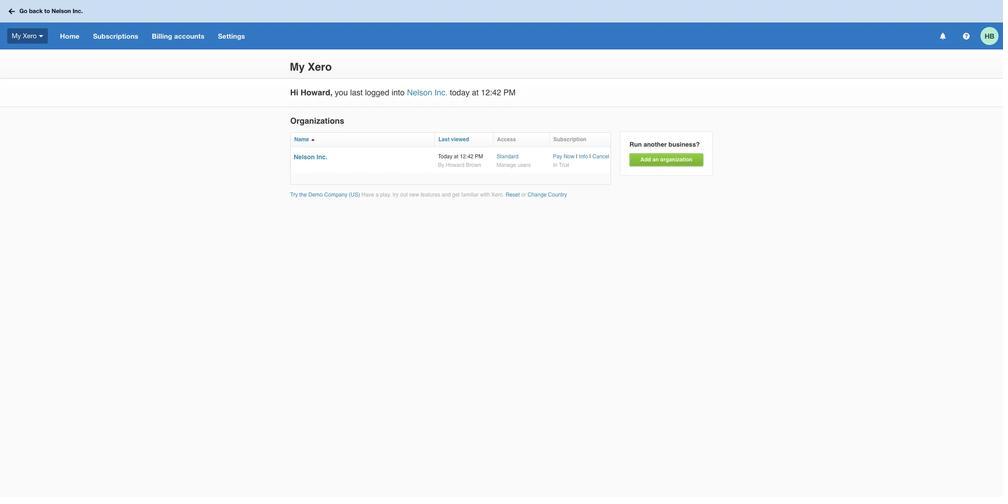 Task type: describe. For each thing, give the bounding box(es) containing it.
navigation containing home
[[53, 23, 934, 50]]

1 horizontal spatial inc.
[[317, 154, 327, 161]]

add
[[641, 157, 651, 163]]

you
[[335, 88, 348, 97]]

by
[[438, 162, 444, 168]]

have
[[362, 192, 374, 198]]

2 horizontal spatial svg image
[[963, 33, 970, 39]]

svg image
[[39, 35, 43, 37]]

reset
[[506, 192, 520, 198]]

add an organization link
[[630, 154, 704, 167]]

0 vertical spatial 12:42
[[481, 88, 501, 97]]

demo
[[308, 192, 323, 198]]

accounts
[[174, 32, 204, 40]]

billing accounts
[[152, 32, 204, 40]]

brown
[[466, 162, 481, 168]]

1 horizontal spatial my xero
[[290, 61, 332, 74]]

pay now link
[[553, 154, 575, 160]]

1 vertical spatial inc.
[[435, 88, 448, 97]]

hi howard, you last logged into nelson inc. today at 12:42 pm
[[290, 88, 516, 97]]

into
[[392, 88, 405, 97]]

subscriptions
[[93, 32, 138, 40]]

billing
[[152, 32, 172, 40]]

trial
[[559, 162, 569, 168]]

standard link
[[497, 154, 519, 160]]

country
[[548, 192, 567, 198]]

run
[[630, 141, 642, 148]]

another
[[644, 141, 667, 148]]

last viewed
[[439, 137, 469, 143]]

at inside "today at 12:42 pm by howard brown"
[[454, 154, 459, 160]]

play,
[[380, 192, 391, 198]]

reset link
[[506, 192, 520, 198]]

1 horizontal spatial nelson
[[294, 154, 315, 161]]

try
[[393, 192, 399, 198]]

go
[[19, 7, 27, 15]]

billing accounts link
[[145, 23, 211, 50]]

settings button
[[211, 23, 252, 50]]

hb
[[985, 32, 995, 40]]

1 vertical spatial nelson
[[407, 88, 432, 97]]

viewed
[[451, 137, 469, 143]]

change country link
[[528, 192, 567, 198]]

12:42 inside "today at 12:42 pm by howard brown"
[[460, 154, 474, 160]]

and
[[442, 192, 451, 198]]

2 | from the left
[[590, 154, 591, 160]]

the
[[299, 192, 307, 198]]

new
[[409, 192, 419, 198]]

svg image inside go back to nelson inc. link
[[9, 8, 15, 14]]

nelson inc.
[[294, 154, 327, 161]]

pay
[[553, 154, 562, 160]]

subscriptions link
[[86, 23, 145, 50]]

howard
[[446, 162, 465, 168]]

last viewed link
[[439, 137, 469, 143]]

go back to nelson inc.
[[19, 7, 83, 15]]

my xero inside "popup button"
[[12, 32, 37, 40]]



Task type: vqa. For each thing, say whether or not it's contained in the screenshot.
TEXT BOX
no



Task type: locate. For each thing, give the bounding box(es) containing it.
xero up howard,
[[308, 61, 332, 74]]

2 horizontal spatial inc.
[[435, 88, 448, 97]]

at
[[472, 88, 479, 97], [454, 154, 459, 160]]

1 vertical spatial nelson inc. link
[[294, 154, 327, 161]]

banner containing hb
[[0, 0, 1003, 50]]

0 vertical spatial at
[[472, 88, 479, 97]]

inc. left the today
[[435, 88, 448, 97]]

home
[[60, 32, 79, 40]]

1 horizontal spatial xero
[[308, 61, 332, 74]]

my left svg icon
[[12, 32, 21, 40]]

1 horizontal spatial 12:42
[[481, 88, 501, 97]]

my inside "popup button"
[[12, 32, 21, 40]]

12:42
[[481, 88, 501, 97], [460, 154, 474, 160]]

0 vertical spatial nelson
[[52, 7, 71, 15]]

users
[[518, 162, 531, 168]]

pay now | info | cancel in trial
[[553, 154, 609, 168]]

my xero
[[12, 32, 37, 40], [290, 61, 332, 74]]

subscription
[[553, 137, 586, 143]]

last
[[350, 88, 363, 97]]

0 horizontal spatial xero
[[23, 32, 37, 40]]

a
[[376, 192, 379, 198]]

1 horizontal spatial svg image
[[940, 33, 946, 39]]

settings
[[218, 32, 245, 40]]

standard
[[497, 154, 519, 160]]

out
[[400, 192, 408, 198]]

svg image
[[9, 8, 15, 14], [940, 33, 946, 39], [963, 33, 970, 39]]

0 vertical spatial my
[[12, 32, 21, 40]]

nelson
[[52, 7, 71, 15], [407, 88, 432, 97], [294, 154, 315, 161]]

0 horizontal spatial at
[[454, 154, 459, 160]]

1 horizontal spatial my
[[290, 61, 305, 74]]

organization
[[660, 157, 693, 163]]

pm
[[504, 88, 516, 97], [475, 154, 483, 160]]

0 horizontal spatial inc.
[[73, 7, 83, 15]]

1 horizontal spatial pm
[[504, 88, 516, 97]]

nelson inc. link
[[407, 88, 448, 97], [294, 154, 327, 161]]

0 vertical spatial inc.
[[73, 7, 83, 15]]

access
[[497, 137, 516, 143]]

today
[[450, 88, 470, 97]]

try the demo company (us) have a play, try out new features and get familiar with xero. reset or change country
[[290, 192, 567, 198]]

pm inside "today at 12:42 pm by howard brown"
[[475, 154, 483, 160]]

get
[[452, 192, 460, 198]]

1 | from the left
[[576, 154, 578, 160]]

now
[[564, 154, 575, 160]]

back
[[29, 7, 43, 15]]

2 horizontal spatial nelson
[[407, 88, 432, 97]]

xero.
[[491, 192, 504, 198]]

0 horizontal spatial nelson inc. link
[[294, 154, 327, 161]]

0 horizontal spatial 12:42
[[460, 154, 474, 160]]

at right the today
[[472, 88, 479, 97]]

nelson right to
[[52, 7, 71, 15]]

xero inside "popup button"
[[23, 32, 37, 40]]

inc. down the organizations
[[317, 154, 327, 161]]

1 vertical spatial at
[[454, 154, 459, 160]]

manage
[[497, 162, 516, 168]]

cancel
[[592, 154, 609, 160]]

at up howard
[[454, 154, 459, 160]]

0 horizontal spatial my
[[12, 32, 21, 40]]

today at 12:42 pm by howard brown
[[438, 154, 483, 168]]

company
[[324, 192, 347, 198]]

hb button
[[981, 23, 1003, 50]]

1 horizontal spatial |
[[590, 154, 591, 160]]

0 vertical spatial pm
[[504, 88, 516, 97]]

xero
[[23, 32, 37, 40], [308, 61, 332, 74]]

| left info
[[576, 154, 578, 160]]

my xero button
[[0, 23, 53, 50]]

business?
[[669, 141, 700, 148]]

2 vertical spatial inc.
[[317, 154, 327, 161]]

add an organization
[[641, 157, 693, 163]]

nelson inc. link right "into"
[[407, 88, 448, 97]]

my up hi
[[290, 61, 305, 74]]

1 horizontal spatial nelson inc. link
[[407, 88, 448, 97]]

|
[[576, 154, 578, 160], [590, 154, 591, 160]]

2 vertical spatial nelson
[[294, 154, 315, 161]]

1 vertical spatial my xero
[[290, 61, 332, 74]]

or
[[521, 192, 526, 198]]

organizations
[[290, 116, 344, 126]]

nelson right "into"
[[407, 88, 432, 97]]

my
[[12, 32, 21, 40], [290, 61, 305, 74]]

nelson inc. link down "name" on the left top of page
[[294, 154, 327, 161]]

home link
[[53, 23, 86, 50]]

1 vertical spatial pm
[[475, 154, 483, 160]]

info link
[[579, 154, 588, 160]]

0 horizontal spatial my xero
[[12, 32, 37, 40]]

name
[[294, 137, 309, 143]]

0 horizontal spatial |
[[576, 154, 578, 160]]

howard,
[[301, 88, 333, 97]]

go back to nelson inc. link
[[5, 3, 88, 19]]

xero left svg icon
[[23, 32, 37, 40]]

1 vertical spatial 12:42
[[460, 154, 474, 160]]

logged
[[365, 88, 389, 97]]

| right info link
[[590, 154, 591, 160]]

change
[[528, 192, 547, 198]]

familiar
[[461, 192, 479, 198]]

info
[[579, 154, 588, 160]]

inc.
[[73, 7, 83, 15], [435, 88, 448, 97], [317, 154, 327, 161]]

try
[[290, 192, 298, 198]]

with
[[480, 192, 490, 198]]

0 horizontal spatial nelson
[[52, 7, 71, 15]]

to
[[44, 7, 50, 15]]

(us)
[[349, 192, 360, 198]]

hi
[[290, 88, 298, 97]]

run another business?
[[630, 141, 700, 148]]

today
[[438, 154, 452, 160]]

my xero up howard,
[[290, 61, 332, 74]]

0 vertical spatial my xero
[[12, 32, 37, 40]]

0 vertical spatial nelson inc. link
[[407, 88, 448, 97]]

last
[[439, 137, 450, 143]]

cancel link
[[592, 154, 609, 160]]

12:42 right the today
[[481, 88, 501, 97]]

12:42 up "brown"
[[460, 154, 474, 160]]

try the demo company (us) link
[[290, 192, 362, 198]]

my xero left svg icon
[[12, 32, 37, 40]]

1 vertical spatial my
[[290, 61, 305, 74]]

navigation
[[53, 23, 934, 50]]

0 vertical spatial xero
[[23, 32, 37, 40]]

0 horizontal spatial pm
[[475, 154, 483, 160]]

inc. up home
[[73, 7, 83, 15]]

standard manage users
[[497, 154, 531, 168]]

banner
[[0, 0, 1003, 50]]

1 horizontal spatial at
[[472, 88, 479, 97]]

features
[[421, 192, 440, 198]]

an
[[653, 157, 659, 163]]

1 vertical spatial xero
[[308, 61, 332, 74]]

nelson down "name" on the left top of page
[[294, 154, 315, 161]]

name link
[[294, 137, 309, 143]]

in
[[553, 162, 557, 168]]

0 horizontal spatial svg image
[[9, 8, 15, 14]]



